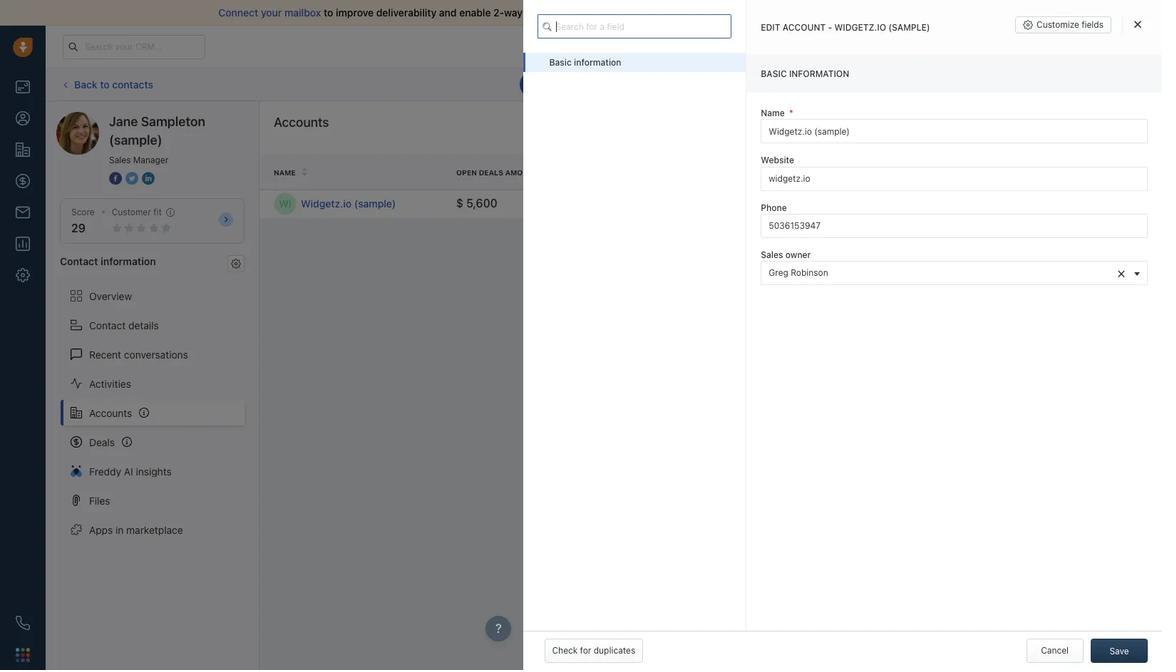 Task type: describe. For each thing, give the bounding box(es) containing it.
0 horizontal spatial information
[[101, 256, 156, 268]]

enable
[[460, 6, 491, 19]]

0 horizontal spatial basic information
[[550, 57, 622, 68]]

widgetz.io inside widgetz.io (sample) link
[[301, 198, 352, 210]]

fields
[[1082, 19, 1104, 30]]

sync
[[526, 6, 548, 19]]

0 horizontal spatial contacts
[[112, 78, 153, 90]]

(sample) inside "jane sampleton (sample) sales manager"
[[109, 133, 162, 148]]

twitter circled image
[[126, 171, 138, 186]]

owner
[[786, 250, 811, 260]]

none search field inside × dialog
[[538, 14, 732, 39]]

insights
[[136, 466, 172, 478]]

29 button
[[71, 222, 86, 235]]

search image
[[543, 20, 558, 33]]

duplicates
[[594, 646, 636, 656]]

check for duplicates button
[[545, 639, 644, 663]]

sms button
[[715, 72, 762, 97]]

1 horizontal spatial basic
[[761, 69, 787, 79]]

back to contacts link
[[60, 73, 154, 96]]

conversations.
[[590, 6, 659, 19]]

save button
[[1091, 639, 1149, 663]]

details
[[128, 319, 159, 331]]

close image
[[1135, 20, 1142, 29]]

back
[[74, 78, 97, 90]]

customize fields
[[1037, 19, 1104, 30]]

name *
[[761, 108, 794, 119]]

marketplace
[[126, 524, 183, 536]]

last
[[836, 168, 855, 177]]

connect your mailbox to improve deliverability and enable 2-way sync of email conversations. import all your sales data
[[219, 6, 781, 19]]

sales owner
[[761, 250, 811, 260]]

data
[[760, 6, 781, 19]]

back to contacts
[[74, 78, 153, 90]]

sales
[[733, 6, 757, 19]]

recent
[[89, 349, 121, 361]]

customize fields button
[[1016, 16, 1112, 34]]

*
[[790, 108, 794, 119]]

connect your mailbox link
[[219, 6, 324, 19]]

freddy ai insights
[[89, 466, 172, 478]]

jane
[[109, 114, 138, 129]]

way
[[504, 6, 523, 19]]

related
[[1026, 168, 1059, 176]]

name for name
[[274, 168, 296, 177]]

phone
[[761, 202, 787, 213]]

amount
[[506, 168, 539, 177]]

mailbox
[[285, 6, 321, 19]]

2-
[[494, 6, 504, 19]]

edit
[[761, 22, 781, 33]]

$ 5,600
[[457, 197, 498, 210]]

fit
[[153, 207, 162, 218]]

2 vertical spatial (sample)
[[354, 198, 396, 210]]

robinson
[[791, 267, 829, 278]]

all
[[696, 6, 707, 19]]

Website url field
[[761, 167, 1149, 191]]

(sample) inside × dialog
[[889, 22, 931, 33]]

contact information
[[60, 256, 156, 268]]

freddy
[[89, 466, 121, 478]]

conversations
[[124, 349, 188, 361]]

updates available. click to refresh. link
[[520, 71, 688, 97]]

task
[[815, 79, 833, 90]]

import
[[662, 6, 693, 19]]

greg
[[769, 267, 789, 278]]

website
[[761, 155, 795, 166]]

facebook circled image
[[109, 171, 122, 186]]

customer
[[112, 207, 151, 218]]

29
[[71, 222, 86, 235]]

overview
[[89, 290, 132, 302]]

recent conversations
[[89, 349, 188, 361]]

sms
[[736, 79, 755, 90]]

account
[[783, 22, 826, 33]]

task button
[[793, 72, 841, 97]]

deliverability
[[376, 6, 437, 19]]

Search your CRM... text field
[[63, 35, 205, 59]]

updates
[[541, 79, 575, 90]]

related contacts
[[1026, 168, 1102, 176]]

freshworks switcher image
[[16, 648, 30, 663]]

contacted
[[857, 168, 903, 177]]

activities
[[89, 378, 131, 390]]



Task type: locate. For each thing, give the bounding box(es) containing it.
updates available. click to refresh.
[[541, 79, 681, 90]]

refresh.
[[650, 79, 681, 90]]

save
[[1110, 646, 1130, 657]]

contact down 29 button
[[60, 256, 98, 268]]

to for connect
[[324, 6, 333, 19]]

0 vertical spatial accounts
[[274, 115, 329, 130]]

1 horizontal spatial widgetz.io
[[835, 22, 887, 33]]

× dialog
[[523, 0, 1163, 671]]

0 vertical spatial information
[[574, 57, 622, 68]]

contacts
[[112, 78, 153, 90], [1061, 168, 1102, 176]]

None search field
[[538, 14, 732, 39]]

deals
[[89, 436, 115, 448]]

0 vertical spatial basic
[[550, 57, 572, 68]]

to right mailbox
[[324, 6, 333, 19]]

2 vertical spatial information
[[101, 256, 156, 268]]

basic information
[[550, 57, 622, 68], [761, 69, 850, 79]]

contacts right related
[[1061, 168, 1102, 176]]

$
[[457, 197, 464, 210]]

1 horizontal spatial your
[[709, 6, 730, 19]]

0 vertical spatial contacts
[[112, 78, 153, 90]]

0 horizontal spatial (sample)
[[109, 133, 162, 148]]

improve
[[336, 6, 374, 19]]

1 vertical spatial contacts
[[1061, 168, 1102, 176]]

Phone text field
[[761, 214, 1149, 238]]

0 horizontal spatial accounts
[[89, 407, 132, 419]]

1 vertical spatial accounts
[[89, 407, 132, 419]]

basic information up available.
[[550, 57, 622, 68]]

basic right sms
[[761, 69, 787, 79]]

ai
[[124, 466, 133, 478]]

1 vertical spatial contact
[[89, 319, 126, 331]]

1 your from the left
[[261, 6, 282, 19]]

1 vertical spatial basic
[[761, 69, 787, 79]]

basic up updates
[[550, 57, 572, 68]]

connect
[[219, 6, 258, 19]]

0 horizontal spatial basic
[[550, 57, 572, 68]]

0 horizontal spatial widgetz.io
[[301, 198, 352, 210]]

sales up facebook circled image
[[109, 155, 131, 166]]

to
[[324, 6, 333, 19], [100, 78, 110, 90], [639, 79, 648, 90]]

email
[[563, 6, 588, 19]]

score
[[71, 207, 95, 218]]

1 vertical spatial information
[[790, 69, 850, 79]]

last contacted time
[[836, 168, 923, 177]]

to right click
[[639, 79, 648, 90]]

and
[[439, 6, 457, 19]]

widgetz.io (sample) link
[[301, 197, 442, 211]]

contact up recent on the bottom
[[89, 319, 126, 331]]

in
[[116, 524, 124, 536]]

1 horizontal spatial contacts
[[1061, 168, 1102, 176]]

5,600
[[467, 197, 498, 210]]

manager
[[133, 155, 169, 166]]

1 horizontal spatial accounts
[[274, 115, 329, 130]]

sampleton
[[141, 114, 205, 129]]

greg robinson
[[769, 267, 829, 278]]

available.
[[577, 79, 615, 90]]

1 horizontal spatial basic information
[[761, 69, 850, 79]]

0 horizontal spatial name
[[274, 168, 296, 177]]

Start typing... text field
[[761, 119, 1149, 144]]

0 vertical spatial basic information
[[550, 57, 622, 68]]

1 horizontal spatial information
[[574, 57, 622, 68]]

1 vertical spatial (sample)
[[109, 133, 162, 148]]

0 vertical spatial sales
[[109, 155, 131, 166]]

time
[[905, 168, 923, 177]]

open
[[457, 168, 477, 177]]

accounts
[[274, 115, 329, 130], [89, 407, 132, 419]]

1 horizontal spatial sales
[[761, 250, 784, 260]]

cancel button
[[1027, 639, 1084, 663]]

(sample)
[[889, 22, 931, 33], [109, 133, 162, 148], [354, 198, 396, 210]]

2 horizontal spatial to
[[639, 79, 648, 90]]

-
[[829, 22, 833, 33]]

1 horizontal spatial to
[[324, 6, 333, 19]]

files
[[89, 495, 110, 507]]

Search for a field text field
[[538, 14, 732, 39]]

to right "back"
[[100, 78, 110, 90]]

mng settings image
[[231, 259, 241, 269]]

for
[[580, 646, 592, 656]]

to inside back to contacts link
[[100, 78, 110, 90]]

0 horizontal spatial to
[[100, 78, 110, 90]]

sales
[[109, 155, 131, 166], [761, 250, 784, 260]]

of
[[550, 6, 560, 19]]

phone element
[[9, 609, 37, 638]]

click
[[617, 79, 637, 90]]

edit account - widgetz.io (sample)
[[761, 22, 931, 33]]

widgetz.io
[[835, 22, 887, 33], [301, 198, 352, 210]]

import all your sales data link
[[662, 6, 783, 19]]

contact for contact details
[[89, 319, 126, 331]]

name for name *
[[761, 108, 785, 119]]

your left mailbox
[[261, 6, 282, 19]]

jane sampleton (sample) sales manager
[[109, 114, 205, 166]]

widgetz.io (sample)
[[301, 198, 396, 210]]

0 horizontal spatial your
[[261, 6, 282, 19]]

1 horizontal spatial name
[[761, 108, 785, 119]]

0 horizontal spatial sales
[[109, 155, 131, 166]]

widgetz.io inside × dialog
[[835, 22, 887, 33]]

contact details
[[89, 319, 159, 331]]

your right all
[[709, 6, 730, 19]]

sales inside × dialog
[[761, 250, 784, 260]]

2 horizontal spatial information
[[790, 69, 850, 79]]

cancel
[[1042, 646, 1069, 656]]

basic information link
[[523, 53, 746, 72]]

apps in marketplace
[[89, 524, 183, 536]]

0 vertical spatial contact
[[60, 256, 98, 268]]

1 vertical spatial widgetz.io
[[301, 198, 352, 210]]

phone image
[[16, 616, 30, 631]]

0 vertical spatial name
[[761, 108, 785, 119]]

0 vertical spatial widgetz.io
[[835, 22, 887, 33]]

apps
[[89, 524, 113, 536]]

information down -
[[790, 69, 850, 79]]

customize
[[1037, 19, 1080, 30]]

information up overview
[[101, 256, 156, 268]]

to inside updates available. click to refresh. link
[[639, 79, 648, 90]]

0 vertical spatial (sample)
[[889, 22, 931, 33]]

your
[[261, 6, 282, 19], [709, 6, 730, 19]]

name inside × dialog
[[761, 108, 785, 119]]

name
[[761, 108, 785, 119], [274, 168, 296, 177]]

check for duplicates
[[553, 646, 636, 656]]

score 29
[[71, 207, 95, 235]]

to for updates
[[639, 79, 648, 90]]

information up available.
[[574, 57, 622, 68]]

contact for contact information
[[60, 256, 98, 268]]

1 vertical spatial basic information
[[761, 69, 850, 79]]

1 vertical spatial name
[[274, 168, 296, 177]]

basic information up *
[[761, 69, 850, 79]]

customer fit
[[112, 207, 162, 218]]

basic
[[550, 57, 572, 68], [761, 69, 787, 79]]

contacts down search your crm... text box
[[112, 78, 153, 90]]

linkedin circled image
[[142, 171, 155, 186]]

open deals amount
[[457, 168, 539, 177]]

sales inside "jane sampleton (sample) sales manager"
[[109, 155, 131, 166]]

deals
[[479, 168, 504, 177]]

2 horizontal spatial (sample)
[[889, 22, 931, 33]]

1 vertical spatial sales
[[761, 250, 784, 260]]

2 your from the left
[[709, 6, 730, 19]]

information inside basic information link
[[574, 57, 622, 68]]

1 horizontal spatial (sample)
[[354, 198, 396, 210]]

×
[[1118, 264, 1126, 281]]

check
[[553, 646, 578, 656]]

sales up greg
[[761, 250, 784, 260]]

contact
[[60, 256, 98, 268], [89, 319, 126, 331]]



Task type: vqa. For each thing, say whether or not it's contained in the screenshot.
Name *
yes



